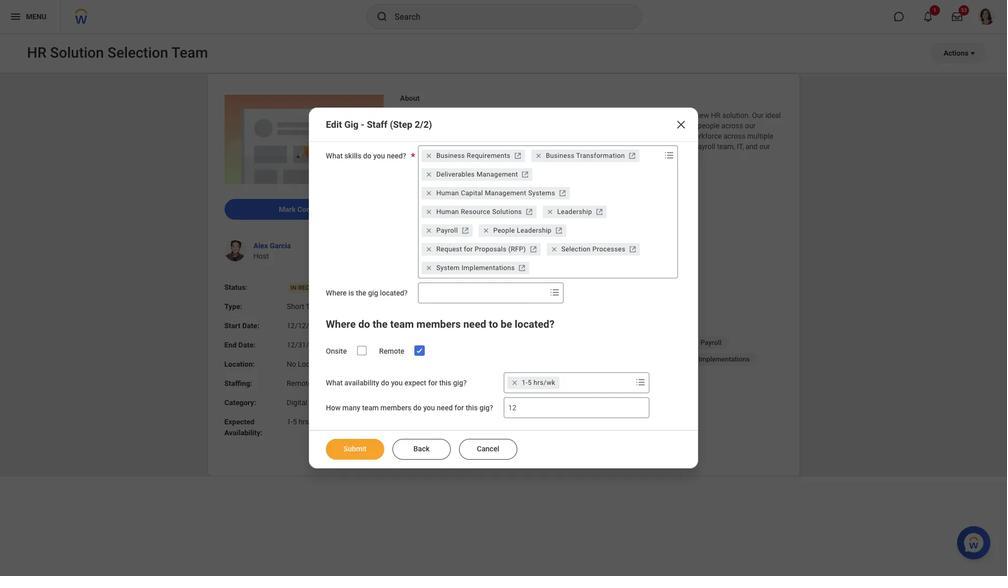 Task type: locate. For each thing, give the bounding box(es) containing it.
transformation for business requirements
[[530, 322, 577, 330]]

0 horizontal spatial this
[[439, 379, 451, 388]]

members
[[417, 318, 461, 331], [381, 404, 412, 413]]

deliverables inside option
[[436, 170, 475, 178]]

0 horizontal spatial system
[[473, 122, 496, 130]]

status:
[[224, 284, 248, 292]]

ext link image down identify
[[594, 207, 605, 217]]

now
[[620, 111, 634, 120]]

team down skills
[[390, 318, 414, 331]]

remote up digital
[[287, 380, 312, 388]]

0 horizontal spatial solution
[[400, 122, 426, 130]]

our
[[752, 111, 764, 120], [523, 132, 534, 140], [400, 196, 412, 204]]

ext link image for business transformation
[[627, 151, 638, 161]]

where up "onsite"
[[326, 318, 356, 331]]

hrs/wk
[[534, 379, 556, 387], [299, 418, 321, 427]]

0 horizontal spatial prompts image
[[549, 286, 561, 299]]

need inside where do the team members need to be located? group
[[463, 318, 486, 331]]

0 horizontal spatial implementations
[[462, 264, 515, 272]]

human capital management systems inside option
[[436, 189, 555, 197]]

solution inside "our guiding principles in the selection process are to identify a solution the delivers:: - simplicity - insight - agility"
[[602, 196, 628, 204]]

business requirements down needed
[[409, 322, 480, 330]]

1 vertical spatial this
[[466, 404, 478, 413]]

1 horizontal spatial our
[[523, 132, 534, 140]]

1 horizontal spatial system
[[549, 122, 572, 130]]

engagement,
[[582, 122, 624, 130]]

to left meet
[[589, 132, 595, 140]]

business down skills needed
[[409, 322, 436, 330]]

0 horizontal spatial system implementations
[[436, 264, 515, 272]]

0 vertical spatial are
[[608, 111, 618, 120]]

payroll inside as we round out our cloud-first strategy across our systems, we are now looking to select a new hr solution. our ideal solution will be both a system of record and a system of engagement, so we want to include people across our organisation in the selection process. our selection needs to meet the needs of our entire workforce across multiple disciplines, individual contributors, people leaders, people and culture team, finance team, payroll team, it, and our leadership teams.
[[693, 143, 715, 151]]

1 needs from the left
[[567, 132, 587, 140]]

1 horizontal spatial system implementations
[[675, 356, 750, 364]]

and down the deliverables management
[[455, 178, 467, 187]]

needs down so at the right
[[627, 132, 647, 140]]

hrs/wk up the how many team members do you need for this gig? text box
[[534, 379, 556, 387]]

0 vertical spatial team
[[390, 318, 414, 331]]

gig inside the where do the team members need to be located? dialog
[[344, 119, 359, 130]]

selection up contributors,
[[462, 132, 491, 140]]

1 vertical spatial payroll
[[436, 227, 458, 234]]

1-5 hrs/wk element
[[522, 379, 556, 388]]

business requirements element
[[436, 151, 511, 161]]

1 horizontal spatial remote
[[379, 347, 405, 356]]

x small image down guiding
[[424, 207, 434, 217]]

rfp up shortlist
[[493, 258, 506, 266]]

x small image left selection
[[549, 244, 559, 255]]

include:
[[456, 248, 481, 256]]

date: right end
[[238, 341, 256, 350]]

inbox large image
[[952, 11, 963, 22]]

proposals
[[475, 245, 507, 253]]

x small image inside leadership, press delete to clear value, ctrl + enter opens in new window. option
[[545, 207, 555, 217]]

selection up leaders,
[[536, 132, 565, 140]]

deliverables management, press delete to clear value, ctrl + enter opens in new window. option
[[422, 168, 533, 181]]

x small image down process
[[545, 207, 555, 217]]

digital
[[287, 399, 307, 407]]

in up resource
[[472, 196, 478, 204]]

1 vertical spatial 5
[[293, 418, 297, 427]]

members down what availability do you expect for this gig?
[[381, 404, 412, 413]]

1 horizontal spatial 5
[[528, 379, 532, 387]]

ext link image inside system implementations, press delete to clear value, ctrl + enter opens in new window. option
[[517, 263, 528, 273]]

payroll, press delete to clear value, ctrl + enter opens in new window. option
[[422, 224, 473, 237]]

x small image up process
[[534, 151, 544, 161]]

deliverables management element
[[436, 170, 518, 179]]

new
[[696, 111, 709, 120]]

payroll inside option
[[436, 227, 458, 234]]

ext link image inside business requirements, press delete to clear value, ctrl + enter opens in new window. "option"
[[513, 151, 523, 161]]

you
[[373, 152, 385, 160], [391, 379, 403, 388], [423, 404, 435, 413]]

what left skills
[[326, 152, 343, 160]]

0 vertical spatial requirements
[[467, 152, 511, 159]]

ext link image
[[513, 151, 523, 161], [520, 169, 531, 180], [557, 188, 568, 198], [460, 226, 471, 236], [528, 244, 539, 255], [517, 263, 528, 273]]

1 vertical spatial business transformation
[[501, 322, 577, 330]]

system implementations, press delete to clear value, ctrl + enter opens in new window. option
[[422, 262, 530, 274]]

1 horizontal spatial team
[[390, 318, 414, 331]]

the down gig
[[373, 318, 388, 331]]

out
[[442, 111, 453, 120]]

1 horizontal spatial be
[[501, 318, 512, 331]]

1 vertical spatial in
[[472, 196, 478, 204]]

2 horizontal spatial people
[[564, 143, 586, 151]]

leadership down identify
[[557, 208, 592, 216]]

2 vertical spatial payroll
[[701, 339, 722, 347]]

systems inside human capital management systems element
[[528, 189, 555, 197]]

0 vertical spatial solution
[[400, 122, 426, 130]]

system implementations
[[436, 264, 515, 272], [675, 356, 750, 364]]

2 team, from the left
[[674, 143, 692, 151]]

people leadership up the expect
[[409, 356, 465, 364]]

you down the expect
[[423, 404, 435, 413]]

x small image
[[534, 151, 544, 161], [424, 207, 434, 217], [545, 207, 555, 217], [481, 226, 491, 236], [509, 378, 520, 389]]

- inside the where do the team members need to be located? dialog
[[361, 119, 365, 130]]

what up digital transformation
[[326, 379, 343, 388]]

hrs/wk inside "element"
[[534, 379, 556, 387]]

round
[[422, 111, 440, 120]]

x small image inside human resource solutions, press delete to clear value, ctrl + enter opens in new window. 'option'
[[424, 207, 434, 217]]

multiple
[[748, 132, 774, 140]]

0 horizontal spatial our
[[400, 196, 412, 204]]

3 team, from the left
[[717, 143, 735, 151]]

1 where from the top
[[326, 289, 347, 297]]

2 horizontal spatial selection
[[536, 132, 565, 140]]

0 vertical spatial 1-5 hrs/wk
[[522, 379, 556, 387]]

0 vertical spatial payroll
[[693, 143, 715, 151]]

and right "record"
[[529, 122, 541, 130]]

our down "record"
[[523, 132, 534, 140]]

1 horizontal spatial implementations
[[699, 356, 750, 364]]

leadership inside 'option'
[[517, 227, 552, 234]]

management up solutions
[[485, 189, 527, 197]]

prompts image
[[549, 286, 561, 299], [634, 377, 647, 389]]

solutions
[[492, 208, 522, 216]]

system inside the system implementations element
[[436, 264, 460, 272]]

of
[[498, 122, 505, 130], [574, 122, 581, 130], [649, 132, 655, 140]]

you for need?
[[373, 152, 385, 160]]

needs
[[567, 132, 587, 140], [627, 132, 647, 140]]

0 vertical spatial deliverables
[[436, 170, 475, 178]]

are inside as we round out our cloud-first strategy across our systems, we are now looking to select a new hr solution. our ideal solution will be both a system of record and a system of engagement, so we want to include people across our organisation in the selection process. our selection needs to meet the needs of our entire workforce across multiple disciplines, individual contributors, people leaders, people and culture team, finance team, payroll team, it, and our leadership teams.
[[608, 111, 618, 120]]

a left new
[[690, 111, 694, 120]]

management inside option
[[477, 170, 518, 178]]

0 vertical spatial implementations
[[462, 264, 515, 272]]

0 vertical spatial systems
[[528, 189, 555, 197]]

0 vertical spatial capital
[[461, 189, 483, 197]]

of down systems,
[[574, 122, 581, 130]]

1 vertical spatial located?
[[515, 318, 555, 331]]

gig down leadership
[[400, 178, 411, 187]]

5
[[528, 379, 532, 387], [293, 418, 297, 427]]

how
[[326, 404, 341, 413]]

2 vertical spatial our
[[400, 196, 412, 204]]

ext link image left identify
[[557, 188, 568, 198]]

check small image
[[413, 345, 426, 357]]

of down want
[[649, 132, 655, 140]]

0 vertical spatial you
[[373, 152, 385, 160]]

1 horizontal spatial 1-5 hrs/wk
[[522, 379, 556, 387]]

1 vertical spatial date:
[[238, 341, 256, 350]]

finance
[[646, 143, 672, 151]]

0 vertical spatial human
[[436, 189, 459, 197]]

1-5 hrs/wk inside option
[[522, 379, 556, 387]]

1 horizontal spatial you
[[391, 379, 403, 388]]

capital down the milestones
[[461, 189, 483, 197]]

for
[[464, 245, 473, 253], [482, 258, 491, 266], [486, 268, 495, 277], [428, 379, 438, 388], [455, 404, 464, 413]]

ext link image down process
[[524, 207, 534, 217]]

our inside "our guiding principles in the selection process are to identify a solution the delivers:: - simplicity - insight - agility"
[[400, 196, 412, 204]]

1 horizontal spatial solution
[[602, 196, 628, 204]]

system down cloud-
[[473, 122, 496, 130]]

1 vertical spatial be
[[501, 318, 512, 331]]

people
[[698, 122, 720, 130], [513, 143, 535, 151]]

are inside "our guiding principles in the selection process are to identify a solution the delivers:: - simplicity - insight - agility"
[[551, 196, 561, 204]]

ext link image inside the payroll, press delete to clear value, ctrl + enter opens in new window. option
[[460, 226, 471, 236]]

x small image for human capital management systems
[[424, 188, 434, 198]]

a inside "our guiding principles in the selection process are to identify a solution the delivers:: - simplicity - insight - agility"
[[597, 196, 601, 204]]

x small image down insight
[[424, 226, 434, 236]]

(step
[[390, 119, 412, 130]]

1 vertical spatial you
[[391, 379, 403, 388]]

and
[[529, 122, 541, 130], [588, 143, 600, 151], [746, 143, 758, 151], [455, 178, 467, 187]]

0 horizontal spatial 1-
[[287, 418, 293, 427]]

2 what from the top
[[326, 379, 343, 388]]

do down where is the gig located?
[[358, 318, 370, 331]]

solution up organisation
[[400, 122, 426, 130]]

0 vertical spatial where
[[326, 289, 347, 297]]

x small image for 1-5 hrs/wk
[[509, 378, 520, 389]]

0 vertical spatial human capital management systems
[[436, 189, 555, 197]]

0 vertical spatial people
[[698, 122, 720, 130]]

x small image inside selection processes, press delete to clear value, ctrl + enter opens in new window. option
[[549, 244, 559, 255]]

systems up 1-5 hrs/wk, press delete to clear value. option
[[497, 339, 523, 347]]

people down the 'process.' at top
[[513, 143, 535, 151]]

business down leaders,
[[546, 152, 575, 159]]

the up human resource solutions
[[480, 196, 490, 204]]

x small image down leadership
[[424, 169, 434, 180]]

0 vertical spatial people leadership
[[493, 227, 552, 234]]

0 vertical spatial need
[[463, 318, 486, 331]]

evaluation
[[451, 268, 484, 277]]

meet
[[597, 132, 613, 140]]

request for proposals (rfp) element
[[436, 245, 526, 254]]

1 horizontal spatial this
[[466, 404, 478, 413]]

1 vertical spatial people
[[513, 143, 535, 151]]

1 horizontal spatial leadership
[[517, 227, 552, 234]]

business transformation element
[[546, 151, 625, 161]]

hrs/wk down digital transformation
[[299, 418, 321, 427]]

human for human resource solutions element
[[436, 208, 459, 216]]

and up business transformation "element"
[[588, 143, 600, 151]]

what for what availability do you expect for this gig?
[[326, 379, 343, 388]]

leadership inside option
[[557, 208, 592, 216]]

0 vertical spatial business requirements
[[436, 152, 511, 159]]

0 vertical spatial members
[[417, 318, 461, 331]]

0 horizontal spatial be
[[441, 122, 449, 130]]

our up simplicity
[[400, 196, 412, 204]]

ext link image up process
[[520, 169, 531, 180]]

gig?
[[453, 379, 467, 388], [480, 404, 493, 413]]

x small image for payroll
[[424, 226, 434, 236]]

1 horizontal spatial 1-
[[522, 379, 528, 387]]

remote inside where do the team members need to be located? group
[[379, 347, 405, 356]]

1 vertical spatial business requirements
[[409, 322, 480, 330]]

human down "principles"
[[436, 208, 459, 216]]

mark complete button
[[224, 199, 384, 220]]

0 horizontal spatial we
[[411, 111, 420, 120]]

human inside option
[[436, 189, 459, 197]]

both
[[450, 122, 465, 130]]

be inside group
[[501, 318, 512, 331]]

ext link image
[[627, 151, 638, 161], [524, 207, 534, 217], [594, 207, 605, 217], [554, 226, 564, 236], [628, 244, 638, 255]]

our up finance at the right of page
[[657, 132, 668, 140]]

0 horizontal spatial 5
[[293, 418, 297, 427]]

you left need?
[[373, 152, 385, 160]]

1 vertical spatial transformation
[[530, 322, 577, 330]]

0 horizontal spatial people
[[513, 143, 535, 151]]

strategy
[[502, 111, 528, 120]]

transformation inside "element"
[[576, 152, 625, 159]]

0 vertical spatial system implementations
[[436, 264, 515, 272]]

we
[[411, 111, 420, 120], [597, 111, 606, 120], [636, 122, 645, 130]]

ext link image inside "human capital management systems, press delete to clear value, ctrl + enter opens in new window." option
[[557, 188, 568, 198]]

2 vertical spatial across
[[724, 132, 746, 140]]

where left is
[[326, 289, 347, 297]]

1 vertical spatial leadership
[[517, 227, 552, 234]]

cancel
[[477, 445, 499, 454]]

a right identify
[[597, 196, 601, 204]]

short
[[287, 303, 304, 311]]

x small image for request for proposals (rfp)
[[424, 244, 434, 255]]

0 horizontal spatial in
[[442, 132, 448, 140]]

ext link image for system implementations
[[517, 263, 528, 273]]

x small image
[[424, 151, 434, 161], [424, 169, 434, 180], [424, 188, 434, 198], [424, 226, 434, 236], [424, 244, 434, 255], [549, 244, 559, 255], [424, 263, 434, 273]]

recruiting
[[298, 285, 334, 292]]

0 horizontal spatial need
[[437, 404, 453, 413]]

human capital management systems down the milestones
[[436, 189, 555, 197]]

back
[[414, 445, 430, 454]]

1 horizontal spatial people
[[698, 122, 720, 130]]

0 horizontal spatial members
[[381, 404, 412, 413]]

people leadership, press delete to clear value, ctrl + enter opens in new window. option
[[479, 224, 566, 237]]

selection
[[462, 132, 491, 140], [536, 132, 565, 140], [492, 196, 521, 204]]

to up leadership element
[[563, 196, 569, 204]]

members inside group
[[417, 318, 461, 331]]

cloud-
[[467, 111, 488, 120]]

ext link image down the 'process.' at top
[[513, 151, 523, 161]]

we right as
[[411, 111, 420, 120]]

payroll
[[693, 143, 715, 151], [436, 227, 458, 234], [701, 339, 722, 347]]

team right many
[[362, 404, 379, 413]]

2 where from the top
[[326, 318, 356, 331]]

1 vertical spatial 1-5 hrs/wk
[[287, 418, 321, 427]]

rfp
[[493, 258, 506, 266], [404, 268, 417, 277]]

2 system from the left
[[549, 122, 572, 130]]

ext link image right processes
[[628, 244, 638, 255]]

expected availability:
[[224, 418, 262, 437]]

human capital management systems, press delete to clear value, ctrl + enter opens in new window. option
[[422, 187, 570, 200]]

1-5 hrs/wk up the how many team members do you need for this gig? text box
[[522, 379, 556, 387]]

transformation
[[576, 152, 625, 159], [530, 322, 577, 330], [309, 399, 359, 407]]

digital transformation
[[287, 399, 359, 407]]

demonstration
[[429, 279, 476, 287]]

team inside where do the team members need to be located? group
[[390, 318, 414, 331]]

across up it,
[[724, 132, 746, 140]]

this up cancel
[[466, 404, 478, 413]]

gig? right the expect
[[453, 379, 467, 388]]

1 vertical spatial system
[[675, 356, 697, 364]]

for right 'request'
[[464, 245, 473, 253]]

1- down digital
[[287, 418, 293, 427]]

ext link image down (rfp)
[[517, 263, 528, 273]]

1 vertical spatial capital
[[432, 339, 453, 347]]

capital inside option
[[461, 189, 483, 197]]

shortlist
[[497, 268, 523, 277]]

complete
[[298, 205, 329, 214]]

5 inside "element"
[[528, 379, 532, 387]]

edit gig - staff (step 2/2)
[[326, 119, 432, 130]]

1 what from the top
[[326, 152, 343, 160]]

business down individual
[[436, 152, 465, 159]]

leadership up (rfp)
[[517, 227, 552, 234]]

our down multiple
[[760, 143, 770, 151]]

x small image left 1-5 hrs/wk "element"
[[509, 378, 520, 389]]

ext link image inside the deliverables management, press delete to clear value, ctrl + enter opens in new window. option
[[520, 169, 531, 180]]

human
[[436, 189, 459, 197], [436, 208, 459, 216], [409, 339, 430, 347]]

capital down the "where do the team members need to be located?" button
[[432, 339, 453, 347]]

business requirements
[[436, 152, 511, 159], [409, 322, 480, 330]]

guiding
[[413, 196, 437, 204]]

12/31/2023
[[287, 341, 326, 350]]

our guiding principles in the selection process are to identify a solution the delivers:: - simplicity - insight - agility
[[400, 196, 671, 235]]

0 vertical spatial prompts image
[[549, 286, 561, 299]]

you left the expect
[[391, 379, 403, 388]]

leaders,
[[537, 143, 562, 151]]

deliverables
[[436, 170, 475, 178], [413, 178, 453, 187]]

ext link image down leadership, press delete to clear value, ctrl + enter opens in new window. option
[[554, 226, 564, 236]]

business inside the deliverable's include: - business requirements for rfp - rfp response evaluation for shortlist - vendor demonstration evaluations
[[404, 258, 433, 266]]

need down where is the gig located? field
[[463, 318, 486, 331]]

1 vertical spatial human
[[436, 208, 459, 216]]

ext link image for selection processes
[[628, 244, 638, 255]]

the inside group
[[373, 318, 388, 331]]

are left now
[[608, 111, 618, 120]]

requirements inside the deliverable's include: - business requirements for rfp - rfp response evaluation for shortlist - vendor demonstration evaluations
[[435, 258, 480, 266]]

garcia
[[270, 242, 291, 250]]

requirements down needed
[[438, 322, 480, 330]]

edit
[[326, 119, 342, 130]]

ext link image for payroll
[[460, 226, 471, 236]]

a
[[690, 111, 694, 120], [467, 122, 471, 130], [543, 122, 547, 130], [597, 196, 601, 204]]

1-5 hrs/wk down digital
[[287, 418, 321, 427]]

0 vertical spatial people
[[564, 143, 586, 151]]

selection up solutions
[[492, 196, 521, 204]]

gig
[[368, 289, 378, 297]]

ext link image right culture on the top
[[627, 151, 638, 161]]

ext link image inside request for proposals (rfp), press delete to clear value, ctrl + enter opens in new window. option
[[528, 244, 539, 255]]

we up "engagement,"
[[597, 111, 606, 120]]

for up cancel button
[[455, 404, 464, 413]]

2 horizontal spatial team,
[[717, 143, 735, 151]]

1 vertical spatial prompts image
[[634, 377, 647, 389]]

people up the expect
[[409, 356, 429, 364]]

people leadership inside 'option'
[[493, 227, 552, 234]]

entire
[[669, 132, 688, 140]]

x small image inside 1-5 hrs/wk, press delete to clear value. option
[[509, 378, 520, 389]]

0 horizontal spatial team
[[362, 404, 379, 413]]

we right so at the right
[[636, 122, 645, 130]]

x small image inside business transformation, press delete to clear value, ctrl + enter opens in new window. option
[[534, 151, 544, 161]]

located? inside group
[[515, 318, 555, 331]]

availability
[[345, 379, 379, 388]]

-
[[361, 119, 365, 130], [400, 206, 402, 214], [400, 216, 402, 225], [400, 227, 402, 235], [400, 258, 402, 266], [400, 268, 402, 277], [400, 279, 402, 287]]

1 vertical spatial members
[[381, 404, 412, 413]]

ext link image right payroll element
[[460, 226, 471, 236]]

individual
[[438, 143, 469, 151]]

a up leaders,
[[543, 122, 547, 130]]

to
[[661, 111, 667, 120], [665, 122, 671, 130], [589, 132, 595, 140], [563, 196, 569, 204], [489, 318, 498, 331]]

leadership
[[400, 153, 434, 161]]

x small image up proposals
[[481, 226, 491, 236]]

members down needed
[[417, 318, 461, 331]]

1 horizontal spatial located?
[[515, 318, 555, 331]]

mark complete
[[279, 205, 329, 214]]

date:
[[242, 322, 259, 330], [238, 341, 256, 350]]

human inside 'option'
[[436, 208, 459, 216]]

disciplines,
[[400, 143, 436, 151]]

implementations
[[462, 264, 515, 272], [699, 356, 750, 364]]

human resource solutions element
[[436, 207, 522, 217]]

record
[[506, 122, 527, 130]]

select
[[669, 111, 688, 120]]

x small image left 'request'
[[424, 244, 434, 255]]

0 vertical spatial hrs/wk
[[534, 379, 556, 387]]

team,
[[627, 143, 645, 151], [674, 143, 692, 151], [717, 143, 735, 151]]

solution right identify
[[602, 196, 628, 204]]

0 vertical spatial 1-
[[522, 379, 528, 387]]

in
[[442, 132, 448, 140], [472, 196, 478, 204]]

x small image inside "people leadership, press delete to clear value, ctrl + enter opens in new window." 'option'
[[481, 226, 491, 236]]

0 horizontal spatial system
[[436, 264, 460, 272]]

management inside option
[[485, 189, 527, 197]]

1 horizontal spatial people
[[493, 227, 515, 234]]

this right the expect
[[439, 379, 451, 388]]

as
[[400, 111, 409, 120]]

ext link image inside selection processes, press delete to clear value, ctrl + enter opens in new window. option
[[628, 244, 638, 255]]

be down out at the left top
[[441, 122, 449, 130]]

1 horizontal spatial team,
[[674, 143, 692, 151]]

business requirements, press delete to clear value, ctrl + enter opens in new window. option
[[422, 150, 525, 162]]

0 horizontal spatial are
[[551, 196, 561, 204]]

selection processes, press delete to clear value, ctrl + enter opens in new window. option
[[547, 243, 640, 256]]

management down the "where do the team members need to be located?" button
[[455, 339, 495, 347]]

team
[[390, 318, 414, 331], [362, 404, 379, 413]]

where inside group
[[326, 318, 356, 331]]



Task type: describe. For each thing, give the bounding box(es) containing it.
host
[[254, 252, 269, 261]]

needed
[[420, 304, 445, 313]]

x small image for people leadership
[[481, 226, 491, 236]]

evaluations
[[478, 279, 515, 287]]

as we round out our cloud-first strategy across our systems, we are now looking to select a new hr solution. our ideal solution will be both a system of record and a system of engagement, so we want to include people across our organisation in the selection process. our selection needs to meet the needs of our entire workforce across multiple disciplines, individual contributors, people leaders, people and culture team, finance team, payroll team, it, and our leadership teams.
[[400, 111, 783, 161]]

1 vertical spatial remote
[[287, 380, 312, 388]]

1 vertical spatial deliverables
[[413, 178, 453, 187]]

what skills do you need?
[[326, 152, 406, 160]]

ext link image for deliverables management
[[520, 169, 531, 180]]

many
[[343, 404, 360, 413]]

back button
[[393, 440, 451, 460]]

cancel button
[[459, 440, 517, 460]]

be inside as we round out our cloud-first strategy across our systems, we are now looking to select a new hr solution. our ideal solution will be both a system of record and a system of engagement, so we want to include people across our organisation in the selection process. our selection needs to meet the needs of our entire workforce across multiple disciplines, individual contributors, people leaders, people and culture team, finance team, payroll team, it, and our leadership teams.
[[441, 122, 449, 130]]

requirements inside "option"
[[467, 152, 511, 159]]

payroll element
[[436, 226, 458, 235]]

availability:
[[224, 429, 262, 437]]

to right want
[[665, 122, 671, 130]]

business inside "element"
[[546, 152, 575, 159]]

2 vertical spatial you
[[423, 404, 435, 413]]

end date:
[[224, 341, 256, 350]]

want
[[647, 122, 663, 130]]

and right it,
[[746, 143, 758, 151]]

people inside 'option'
[[493, 227, 515, 234]]

1 horizontal spatial gig
[[400, 178, 411, 187]]

alex garcia host
[[254, 242, 291, 261]]

mark
[[279, 205, 296, 214]]

x small image for system implementations
[[424, 263, 434, 273]]

the
[[400, 248, 412, 256]]

the up individual
[[450, 132, 460, 140]]

business down where is the gig located? field
[[501, 322, 528, 330]]

location:
[[224, 360, 255, 369]]

1 vertical spatial across
[[722, 122, 743, 130]]

skills needed
[[400, 304, 445, 313]]

our up multiple
[[745, 122, 756, 130]]

will
[[428, 122, 439, 130]]

do right skills
[[363, 152, 372, 160]]

(rfp)
[[508, 245, 526, 253]]

first
[[488, 111, 500, 120]]

x small image for business requirements
[[424, 151, 434, 161]]

the left the delivers::
[[630, 196, 640, 204]]

x small image for human resource solutions
[[424, 207, 434, 217]]

our left systems,
[[554, 111, 564, 120]]

to inside "our guiding principles in the selection process are to identify a solution the delivers:: - simplicity - insight - agility"
[[563, 196, 569, 204]]

2/2)
[[415, 119, 432, 130]]

do down the expect
[[413, 404, 422, 413]]

0 horizontal spatial systems
[[497, 339, 523, 347]]

2 vertical spatial management
[[455, 339, 495, 347]]

1 vertical spatial team
[[362, 404, 379, 413]]

organisation
[[400, 132, 441, 140]]

action bar region
[[309, 431, 698, 460]]

1 horizontal spatial system
[[675, 356, 697, 364]]

alex
[[254, 242, 268, 250]]

the up culture on the top
[[615, 132, 625, 140]]

2 horizontal spatial we
[[636, 122, 645, 130]]

the right is
[[356, 289, 366, 297]]

selection inside "our guiding principles in the selection process are to identify a solution the delivers:: - simplicity - insight - agility"
[[492, 196, 521, 204]]

in inside "our guiding principles in the selection process are to identify a solution the delivers:: - simplicity - insight - agility"
[[472, 196, 478, 204]]

system implementations element
[[436, 263, 515, 273]]

1-5 hrs/wk, press delete to clear value. option
[[507, 377, 560, 390]]

selection
[[562, 245, 591, 253]]

business transformation, press delete to clear value, ctrl + enter opens in new window. option
[[531, 150, 640, 162]]

milestones
[[469, 178, 505, 187]]

for up evaluations
[[486, 268, 495, 277]]

1 vertical spatial system implementations
[[675, 356, 750, 364]]

culture
[[602, 143, 625, 151]]

prompts image for what availability do you expect for this gig?
[[634, 377, 647, 389]]

1 vertical spatial human capital management systems
[[409, 339, 523, 347]]

process.
[[493, 132, 521, 140]]

where for where is the gig located?
[[326, 289, 347, 297]]

category:
[[224, 399, 256, 407]]

to inside group
[[489, 318, 498, 331]]

include
[[673, 122, 696, 130]]

x small image for business transformation
[[534, 151, 544, 161]]

Where is the gig located? field
[[419, 284, 547, 302]]

deliverable's
[[414, 248, 454, 256]]

looking
[[635, 111, 659, 120]]

2 needs from the left
[[627, 132, 647, 140]]

no location
[[287, 360, 326, 369]]

request for proposals (rfp), press delete to clear value, ctrl + enter opens in new window. option
[[422, 243, 541, 256]]

0 horizontal spatial rfp
[[404, 268, 417, 277]]

you for expect
[[391, 379, 403, 388]]

in inside as we round out our cloud-first strategy across our systems, we are now looking to select a new hr solution. our ideal solution will be both a system of record and a system of engagement, so we want to include people across our organisation in the selection process. our selection needs to meet the needs of our entire workforce across multiple disciplines, individual contributors, people leaders, people and culture team, finance team, payroll team, it, and our leadership teams.
[[442, 132, 448, 140]]

2 vertical spatial requirements
[[438, 322, 480, 330]]

contributors,
[[470, 143, 511, 151]]

teams.
[[436, 153, 458, 161]]

where do the team members need to be located? group
[[326, 316, 681, 361]]

1 vertical spatial implementations
[[699, 356, 750, 364]]

12/12/2022
[[287, 322, 326, 330]]

0 vertical spatial gig?
[[453, 379, 467, 388]]

How many team members do you need for this gig? text field
[[504, 398, 649, 419]]

start
[[224, 322, 241, 330]]

the deliverable's include: - business requirements for rfp - rfp response evaluation for shortlist - vendor demonstration evaluations
[[400, 248, 523, 287]]

items selected list box
[[419, 146, 662, 278]]

ext link image for business requirements
[[513, 151, 523, 161]]

0 vertical spatial across
[[530, 111, 552, 120]]

term
[[306, 303, 323, 311]]

where do the team members need to be located?
[[326, 318, 555, 331]]

x small image for selection processes
[[549, 244, 559, 255]]

x image
[[675, 118, 688, 131]]

no
[[287, 360, 296, 369]]

1- inside "element"
[[522, 379, 528, 387]]

1 team, from the left
[[627, 143, 645, 151]]

what for what skills do you need?
[[326, 152, 343, 160]]

1 vertical spatial need
[[437, 404, 453, 413]]

solution inside as we round out our cloud-first strategy across our systems, we are now looking to select a new hr solution. our ideal solution will be both a system of record and a system of engagement, so we want to include people across our organisation in the selection process. our selection needs to meet the needs of our entire workforce across multiple disciplines, individual contributors, people leaders, people and culture team, finance team, payroll team, it, and our leadership teams.
[[400, 122, 426, 130]]

delivers::
[[642, 196, 671, 204]]

search image
[[376, 10, 388, 23]]

people inside as we round out our cloud-first strategy across our systems, we are now looking to select a new hr solution. our ideal solution will be both a system of record and a system of engagement, so we want to include people across our organisation in the selection process. our selection needs to meet the needs of our entire workforce across multiple disciplines, individual contributors, people leaders, people and culture team, finance team, payroll team, it, and our leadership teams.
[[564, 143, 586, 151]]

date: for end date:
[[238, 341, 256, 350]]

human resource solutions, press delete to clear value, ctrl + enter opens in new window. option
[[422, 206, 537, 218]]

where do the team members need to be located? button
[[326, 318, 555, 331]]

0 vertical spatial our
[[752, 111, 764, 120]]

1 vertical spatial 1-
[[287, 418, 293, 427]]

prompts image
[[663, 149, 676, 162]]

type:
[[224, 303, 242, 311]]

skills
[[400, 304, 418, 313]]

do inside group
[[358, 318, 370, 331]]

simplicity
[[404, 206, 435, 214]]

in recruiting
[[290, 285, 334, 292]]

insight
[[404, 216, 426, 225]]

business inside "option"
[[436, 152, 465, 159]]

for right the expect
[[428, 379, 438, 388]]

1 horizontal spatial of
[[574, 122, 581, 130]]

0 vertical spatial this
[[439, 379, 451, 388]]

transformation for category:
[[309, 399, 359, 407]]

gig deliverables and milestones
[[400, 178, 505, 187]]

so
[[626, 122, 634, 130]]

selection processes element
[[562, 245, 626, 254]]

1 system from the left
[[473, 122, 496, 130]]

our up both
[[454, 111, 465, 120]]

response
[[419, 268, 449, 277]]

deliverables management
[[436, 170, 518, 178]]

ext link image for human capital management systems
[[557, 188, 568, 198]]

workforce
[[690, 132, 722, 140]]

skills
[[345, 152, 362, 160]]

vendor
[[404, 279, 427, 287]]

date: for start date:
[[242, 322, 259, 330]]

to up want
[[661, 111, 667, 120]]

human resource solutions
[[436, 208, 522, 216]]

1 vertical spatial hrs/wk
[[299, 418, 321, 427]]

notifications large image
[[923, 11, 934, 22]]

system implementations inside option
[[436, 264, 515, 272]]

implementations inside option
[[462, 264, 515, 272]]

0 horizontal spatial people leadership
[[409, 356, 465, 364]]

for inside option
[[464, 245, 473, 253]]

principles
[[439, 196, 471, 204]]

business requirements inside "option"
[[436, 152, 511, 159]]

people leadership element
[[493, 226, 552, 235]]

it,
[[737, 143, 744, 151]]

2 vertical spatial human
[[409, 339, 430, 347]]

need?
[[387, 152, 406, 160]]

submit
[[344, 445, 367, 454]]

expect
[[405, 379, 426, 388]]

start date:
[[224, 322, 259, 330]]

human capital management systems element
[[436, 189, 555, 198]]

0 horizontal spatial located?
[[380, 289, 408, 297]]

submit button
[[326, 440, 384, 460]]

leadership element
[[557, 207, 592, 217]]

1 horizontal spatial we
[[597, 111, 606, 120]]

0 vertical spatial rfp
[[493, 258, 506, 266]]

2 vertical spatial people
[[409, 356, 429, 364]]

business transformation inside option
[[546, 152, 625, 159]]

staffing:
[[224, 380, 252, 388]]

ext link image for human resource solutions
[[524, 207, 534, 217]]

where is the gig located?
[[326, 289, 408, 297]]

for down proposals
[[482, 258, 491, 266]]

ext link image for request for proposals (rfp)
[[528, 244, 539, 255]]

short term
[[287, 303, 323, 311]]

2 horizontal spatial of
[[649, 132, 655, 140]]

0 horizontal spatial selection
[[462, 132, 491, 140]]

profile logan mcneil element
[[972, 5, 1001, 28]]

1 vertical spatial our
[[523, 132, 534, 140]]

ext link image for people leadership
[[554, 226, 564, 236]]

onsite
[[326, 347, 347, 356]]

a right both
[[467, 122, 471, 130]]

systems,
[[566, 111, 595, 120]]

prompts image for where is the gig located?
[[549, 286, 561, 299]]

2 vertical spatial leadership
[[431, 356, 465, 364]]

ext link image for leadership
[[594, 207, 605, 217]]

human for human capital management systems element
[[436, 189, 459, 197]]

staff
[[367, 119, 388, 130]]

leadership, press delete to clear value, ctrl + enter opens in new window. option
[[543, 206, 607, 218]]

where for where do the team members need to be located?
[[326, 318, 356, 331]]

x small image for leadership
[[545, 207, 555, 217]]

processes
[[593, 245, 626, 253]]

process
[[523, 196, 549, 204]]

where do the team members need to be located? dialog
[[309, 107, 699, 469]]

0 horizontal spatial of
[[498, 122, 505, 130]]

do right 'availability'
[[381, 379, 389, 388]]

x small image for deliverables management
[[424, 169, 434, 180]]

1 vertical spatial gig?
[[480, 404, 493, 413]]



Task type: vqa. For each thing, say whether or not it's contained in the screenshot.
the left 'Day'
no



